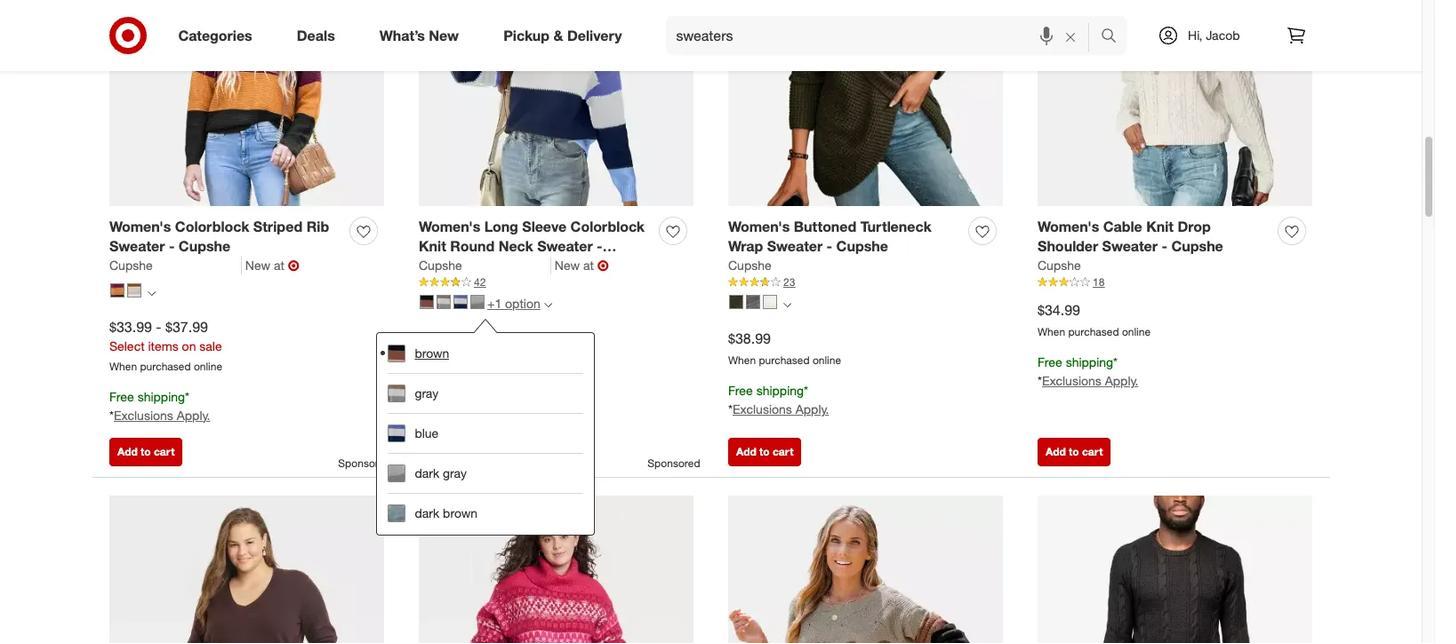 Task type: describe. For each thing, give the bounding box(es) containing it.
search button
[[1093, 16, 1136, 59]]

cart for $34.99
[[1082, 446, 1103, 459]]

- inside women's buttoned turtleneck wrap sweater - cupshe
[[827, 238, 832, 256]]

dark for dark brown
[[415, 506, 440, 521]]

free shipping * * exclusions apply. for $38.99
[[728, 383, 829, 417]]

women's buttoned turtleneck wrap sweater - cupshe link
[[728, 217, 961, 257]]

shipping down $38.99 when purchased online
[[756, 383, 804, 398]]

to for $38.99
[[760, 446, 770, 459]]

dark gray link
[[388, 454, 584, 494]]

cupshe inside women's cable knit drop shoulder sweater - cupshe
[[1172, 238, 1224, 256]]

all colors + 1 more colors element
[[544, 299, 552, 310]]

free shipping * * exclusions apply. for $34.99
[[1038, 355, 1139, 389]]

- inside $33.99 - $37.99 select items on sale when purchased online
[[156, 319, 161, 336]]

apply. for exclusions apply. link under $34.99 when purchased online
[[1105, 373, 1139, 389]]

$34.99 for when
[[1038, 302, 1080, 320]]

exclusions down "select" at the left bottom of the page
[[114, 408, 173, 423]]

free for exclusions apply. link under $34.99 when purchased online
[[1038, 355, 1063, 370]]

3 cupshe link from the left
[[728, 257, 772, 275]]

dark gray
[[415, 466, 467, 481]]

pickup & delivery link
[[488, 16, 644, 55]]

$35.99
[[475, 330, 518, 348]]

all colors image for green icon
[[783, 301, 791, 309]]

add to cart for $34.99 - $35.99
[[427, 446, 484, 459]]

$34.99 for -
[[419, 330, 461, 348]]

exclusions apply. link down $38.99 when purchased online
[[733, 402, 829, 417]]

what's new
[[380, 26, 459, 44]]

free for exclusions apply. link underneath $38.99 when purchased online
[[728, 383, 753, 398]]

What can we help you find? suggestions appear below search field
[[666, 16, 1105, 55]]

1 cupshe link from the left
[[109, 257, 242, 275]]

dark brown link
[[388, 494, 584, 534]]

women's colorblock striped rib sweater - cupshe
[[109, 218, 329, 256]]

all colors + 1 more colors image
[[544, 301, 552, 309]]

all colors image for multicolored image
[[148, 290, 156, 298]]

apply. for exclusions apply. link under items on the bottom left of page
[[177, 408, 210, 423]]

shipping down items on the bottom left of page
[[138, 389, 185, 405]]

1 vertical spatial brown
[[443, 506, 478, 521]]

drop
[[1178, 218, 1211, 235]]

sleeve
[[522, 218, 567, 235]]

women's for women's cable knit drop shoulder sweater - cupshe
[[1038, 218, 1100, 235]]

sweater inside women's cable knit drop shoulder sweater - cupshe
[[1102, 238, 1158, 256]]

hi,
[[1188, 28, 1203, 43]]

multicolored image
[[110, 284, 125, 298]]

women's for women's colorblock striped rib sweater - cupshe
[[109, 218, 171, 235]]

jacob
[[1206, 28, 1240, 43]]

cart for $33.99 - $37.99
[[154, 446, 175, 459]]

all colors element for gray icon for $38.99
[[783, 299, 791, 310]]

when inside $34.99 when purchased online
[[1038, 326, 1066, 339]]

striped
[[253, 218, 303, 235]]

to for $33.99 - $37.99
[[141, 446, 151, 459]]

women's buttoned turtleneck wrap sweater - cupshe
[[728, 218, 932, 256]]

cupshe inside women's colorblock striped rib sweater - cupshe
[[179, 238, 231, 256]]

new inside what's new link
[[429, 26, 459, 44]]

¬ for colorblock
[[597, 257, 609, 275]]

exclusions inside the free shipping * exclusions apply.
[[423, 402, 483, 417]]

items
[[148, 339, 179, 354]]

blue
[[415, 426, 439, 441]]

at for striped
[[274, 258, 284, 273]]

shipping inside the free shipping * exclusions apply.
[[447, 383, 495, 398]]

rib
[[307, 218, 329, 235]]

add to cart for $33.99 - $37.99
[[117, 446, 175, 459]]

$34.99 - $35.99 when purchased online
[[419, 330, 532, 367]]

pickup & delivery
[[503, 26, 622, 44]]

brown image
[[127, 284, 141, 298]]

shipping down $34.99 when purchased online
[[1066, 355, 1113, 370]]

cupshe inside women's buttoned turtleneck wrap sweater - cupshe
[[836, 238, 888, 256]]

dark gray image
[[470, 295, 485, 309]]

add to cart for $38.99
[[736, 446, 794, 459]]

shoulder
[[1038, 238, 1098, 256]]

online inside $38.99 when purchased online
[[813, 354, 841, 367]]

+1 option button
[[412, 290, 560, 319]]

42 link
[[419, 275, 694, 291]]

add to cart button for $38.99
[[728, 439, 802, 467]]

add for $34.99
[[1046, 446, 1066, 459]]

$38.99 when purchased online
[[728, 330, 841, 367]]

sweater inside women's buttoned turtleneck wrap sweater - cupshe
[[767, 238, 823, 256]]

gray inside "link"
[[443, 466, 467, 481]]

turtleneck
[[861, 218, 932, 235]]

sweater inside 'women's long sleeve colorblock knit round neck sweater - cupshe'
[[537, 238, 593, 256]]

cable
[[1103, 218, 1143, 235]]

free for exclusions apply. link on top of blue
[[419, 383, 444, 398]]

all colors element for brown icon
[[148, 287, 156, 298]]

0 vertical spatial brown
[[415, 346, 449, 361]]

add to cart for $34.99
[[1046, 446, 1103, 459]]

add for $34.99 - $35.99
[[427, 446, 447, 459]]

4 cupshe link from the left
[[1038, 257, 1081, 275]]

apply. for exclusions apply. link underneath $38.99 when purchased online
[[796, 402, 829, 417]]

$33.99
[[109, 319, 152, 336]]

dark brown
[[415, 506, 478, 521]]



Task type: vqa. For each thing, say whether or not it's contained in the screenshot.
blush pink icon
no



Task type: locate. For each thing, give the bounding box(es) containing it.
online down 23 link
[[813, 354, 841, 367]]

cupshe link up 42
[[419, 257, 551, 275]]

new at ¬ for sleeve
[[555, 257, 609, 275]]

- inside $34.99 - $35.99 when purchased online
[[465, 330, 471, 348]]

colorblock left striped
[[175, 218, 249, 235]]

purchased
[[1068, 326, 1119, 339], [450, 354, 500, 367], [759, 354, 810, 367], [140, 360, 191, 374]]

option
[[505, 296, 540, 312]]

exclusions apply. link
[[1042, 373, 1139, 389], [423, 402, 520, 417], [733, 402, 829, 417], [114, 408, 210, 423]]

1 horizontal spatial all colors image
[[783, 301, 791, 309]]

+1 option
[[487, 296, 540, 312]]

purchased down $35.99
[[450, 354, 500, 367]]

sweater up brown icon
[[109, 238, 165, 256]]

0 horizontal spatial at
[[274, 258, 284, 273]]

knit
[[1146, 218, 1174, 235], [419, 238, 446, 256]]

apply. down $34.99 when purchased online
[[1105, 373, 1139, 389]]

deals link
[[282, 16, 357, 55]]

colorblock inside 'women's long sleeve colorblock knit round neck sweater - cupshe'
[[571, 218, 645, 235]]

2 cupshe link from the left
[[419, 257, 551, 275]]

women's inside 'women's long sleeve colorblock knit round neck sweater - cupshe'
[[419, 218, 481, 235]]

to for $34.99
[[1069, 446, 1079, 459]]

$34.99 down shoulder
[[1038, 302, 1080, 320]]

women's turtleneck pullover sweater - universal thread™ jacquard image
[[419, 496, 694, 644], [419, 496, 694, 644]]

- up $37.99
[[169, 238, 175, 256]]

- up 18 link in the top right of the page
[[1162, 238, 1168, 256]]

when up the free shipping * exclusions apply. at the left bottom of page
[[419, 354, 447, 367]]

$34.99 down brown image
[[419, 330, 461, 348]]

sweater
[[109, 238, 165, 256], [537, 238, 593, 256], [767, 238, 823, 256], [1102, 238, 1158, 256]]

free inside the free shipping * exclusions apply.
[[419, 383, 444, 398]]

colorblock inside women's colorblock striped rib sweater - cupshe
[[175, 218, 249, 235]]

categories
[[178, 26, 252, 44]]

hi, jacob
[[1188, 28, 1240, 43]]

1 horizontal spatial ¬
[[597, 257, 609, 275]]

2 at from the left
[[583, 258, 594, 273]]

exclusions apply. link down items on the bottom left of page
[[114, 408, 210, 423]]

knit left round
[[419, 238, 446, 256]]

add to cart button for $33.99 - $37.99
[[109, 439, 183, 467]]

gray image
[[437, 295, 451, 309], [746, 295, 760, 309]]

colorblock right sleeve
[[571, 218, 645, 235]]

gray up blue
[[415, 386, 439, 401]]

$34.99 inside $34.99 - $35.99 when purchased online
[[419, 330, 461, 348]]

1 horizontal spatial at
[[583, 258, 594, 273]]

free shipping * * exclusions apply.
[[1038, 355, 1139, 389], [728, 383, 829, 417], [109, 389, 210, 423]]

online
[[1122, 326, 1151, 339], [503, 354, 532, 367], [813, 354, 841, 367], [194, 360, 222, 374]]

0 horizontal spatial free shipping * * exclusions apply.
[[109, 389, 210, 423]]

18 link
[[1038, 275, 1313, 291]]

gray image for $34.99
[[437, 295, 451, 309]]

women's cable knit drop shoulder sweater - cupshe link
[[1038, 217, 1271, 257]]

wrap
[[728, 238, 763, 256]]

42
[[474, 276, 486, 289]]

women's inside women's colorblock striped rib sweater - cupshe
[[109, 218, 171, 235]]

$34.99
[[1038, 302, 1080, 320], [419, 330, 461, 348]]

women's up shoulder
[[1038, 218, 1100, 235]]

0 vertical spatial knit
[[1146, 218, 1174, 235]]

2 gray image from the left
[[746, 295, 760, 309]]

cart for $34.99 - $35.99
[[463, 446, 484, 459]]

gray image right green icon
[[746, 295, 760, 309]]

$34.99 when purchased online
[[1038, 302, 1151, 339]]

0 horizontal spatial all colors element
[[148, 287, 156, 298]]

free shipping * exclusions apply.
[[419, 383, 520, 417]]

buttoned
[[794, 218, 857, 235]]

all colors element right brown icon
[[148, 287, 156, 298]]

women's for women's long sleeve colorblock knit round neck sweater - cupshe
[[419, 218, 481, 235]]

2 sweater from the left
[[537, 238, 593, 256]]

add to cart button for $34.99 - $35.99
[[419, 439, 492, 467]]

all colors image right brown icon
[[148, 290, 156, 298]]

white image
[[763, 295, 777, 309]]

purchased down the 18
[[1068, 326, 1119, 339]]

* inside the free shipping * exclusions apply.
[[419, 402, 423, 417]]

colorblock
[[175, 218, 249, 235], [571, 218, 645, 235]]

women's up round
[[419, 218, 481, 235]]

2 add from the left
[[427, 446, 447, 459]]

2 horizontal spatial free shipping * * exclusions apply.
[[1038, 355, 1139, 389]]

3 to from the left
[[760, 446, 770, 459]]

dark for dark gray
[[415, 466, 440, 481]]

sponsored for $34.99 - $35.99
[[648, 457, 700, 471]]

$38.99
[[728, 330, 771, 348]]

women's colorblock striped rib sweater - cupshe link
[[109, 217, 342, 257]]

add to cart button
[[109, 439, 183, 467], [419, 439, 492, 467], [728, 439, 802, 467], [1038, 439, 1111, 467]]

1 horizontal spatial gray
[[443, 466, 467, 481]]

knit inside 'women's long sleeve colorblock knit round neck sweater - cupshe'
[[419, 238, 446, 256]]

women's cable knit drop shoulder sweater - cupshe image
[[1038, 0, 1313, 206], [1038, 0, 1313, 206]]

when inside $33.99 - $37.99 select items on sale when purchased online
[[109, 360, 137, 374]]

exclusions
[[1042, 373, 1102, 389], [423, 402, 483, 417], [733, 402, 792, 417], [114, 408, 173, 423]]

1 new at ¬ from the left
[[245, 257, 300, 275]]

pickup
[[503, 26, 550, 44]]

1 vertical spatial knit
[[419, 238, 446, 256]]

select
[[109, 339, 145, 354]]

add for $38.99
[[736, 446, 757, 459]]

cart
[[154, 446, 175, 459], [463, 446, 484, 459], [773, 446, 794, 459], [1082, 446, 1103, 459]]

$34.99 inside $34.99 when purchased online
[[1038, 302, 1080, 320]]

sweater inside women's colorblock striped rib sweater - cupshe
[[109, 238, 165, 256]]

gray link
[[388, 374, 584, 414]]

new for women's long sleeve colorblock knit round neck sweater - cupshe
[[555, 258, 580, 273]]

1 horizontal spatial sponsored
[[648, 457, 700, 471]]

dark inside "link"
[[415, 466, 440, 481]]

knit left drop
[[1146, 218, 1174, 235]]

¬ for rib
[[288, 257, 300, 275]]

brown
[[415, 346, 449, 361], [443, 506, 478, 521]]

2 new at ¬ from the left
[[555, 257, 609, 275]]

2 cart from the left
[[463, 446, 484, 459]]

4 women's from the left
[[1038, 218, 1100, 235]]

when inside $34.99 - $35.99 when purchased online
[[419, 354, 447, 367]]

women's cable knit drop shoulder sweater - cupshe
[[1038, 218, 1224, 256]]

to for $34.99 - $35.99
[[450, 446, 460, 459]]

4 add to cart button from the left
[[1038, 439, 1111, 467]]

brown down dark gray
[[443, 506, 478, 521]]

when down "select" at the left bottom of the page
[[109, 360, 137, 374]]

¬
[[288, 257, 300, 275], [597, 257, 609, 275]]

new for women's colorblock striped rib sweater - cupshe
[[245, 258, 270, 273]]

cupshe link down wrap
[[728, 257, 772, 275]]

purchased inside $34.99 when purchased online
[[1068, 326, 1119, 339]]

0 horizontal spatial gray
[[415, 386, 439, 401]]

3 cart from the left
[[773, 446, 794, 459]]

gray up dark brown
[[443, 466, 467, 481]]

purchased inside $38.99 when purchased online
[[759, 354, 810, 367]]

women's buttoned turtleneck wrap sweater - cupshe image
[[728, 0, 1003, 206], [728, 0, 1003, 206]]

all colors element
[[148, 287, 156, 298], [783, 299, 791, 310]]

cupshe link
[[109, 257, 242, 275], [419, 257, 551, 275], [728, 257, 772, 275], [1038, 257, 1081, 275]]

what's new link
[[364, 16, 481, 55]]

free down $34.99 when purchased online
[[1038, 355, 1063, 370]]

brown image
[[420, 295, 434, 309]]

sponsored for $33.99 - $37.99
[[338, 457, 391, 471]]

women's up brown icon
[[109, 218, 171, 235]]

dark
[[415, 466, 440, 481], [415, 506, 440, 521]]

0 vertical spatial all colors element
[[148, 287, 156, 298]]

exclusions up blue
[[423, 402, 483, 417]]

free for exclusions apply. link under items on the bottom left of page
[[109, 389, 134, 405]]

1 women's from the left
[[109, 218, 171, 235]]

- left $35.99
[[465, 330, 471, 348]]

long
[[485, 218, 518, 235]]

at for sleeve
[[583, 258, 594, 273]]

add to cart button for $34.99
[[1038, 439, 1111, 467]]

3 add to cart from the left
[[736, 446, 794, 459]]

exclusions down $34.99 when purchased online
[[1042, 373, 1102, 389]]

free shipping * * exclusions apply. down $38.99 when purchased online
[[728, 383, 829, 417]]

neck
[[499, 238, 533, 256]]

0 horizontal spatial all colors image
[[148, 290, 156, 298]]

sale
[[199, 339, 222, 354]]

1 to from the left
[[141, 446, 151, 459]]

1 horizontal spatial $34.99
[[1038, 302, 1080, 320]]

women's
[[109, 218, 171, 235], [419, 218, 481, 235], [728, 218, 790, 235], [1038, 218, 1100, 235]]

1 at from the left
[[274, 258, 284, 273]]

1 sweater from the left
[[109, 238, 165, 256]]

cupshe inside 'women's long sleeve colorblock knit round neck sweater - cupshe'
[[419, 258, 471, 276]]

women's long sleeve colorblock knit round neck sweater - cupshe link
[[419, 217, 652, 276]]

0 horizontal spatial knit
[[419, 238, 446, 256]]

to
[[141, 446, 151, 459], [450, 446, 460, 459], [760, 446, 770, 459], [1069, 446, 1079, 459]]

apply. inside the free shipping * exclusions apply.
[[486, 402, 520, 417]]

4 cart from the left
[[1082, 446, 1103, 459]]

0 horizontal spatial ¬
[[288, 257, 300, 275]]

at
[[274, 258, 284, 273], [583, 258, 594, 273]]

- up items on the bottom left of page
[[156, 319, 161, 336]]

women's up wrap
[[728, 218, 790, 235]]

free shipping * * exclusions apply. down items on the bottom left of page
[[109, 389, 210, 423]]

1 horizontal spatial gray image
[[746, 295, 760, 309]]

on
[[182, 339, 196, 354]]

new down women's colorblock striped rib sweater - cupshe link
[[245, 258, 270, 273]]

sponsored
[[338, 457, 391, 471], [648, 457, 700, 471]]

1 vertical spatial $34.99
[[419, 330, 461, 348]]

3 add from the left
[[736, 446, 757, 459]]

new right what's
[[429, 26, 459, 44]]

0 horizontal spatial sponsored
[[338, 457, 391, 471]]

1 vertical spatial dark
[[415, 506, 440, 521]]

sweater down cable
[[1102, 238, 1158, 256]]

exclusions down $38.99 when purchased online
[[733, 402, 792, 417]]

2 ¬ from the left
[[597, 257, 609, 275]]

women's striped swirl texture drop sleeve sweater - cupshe image
[[728, 496, 1003, 644], [728, 496, 1003, 644]]

1 gray image from the left
[[437, 295, 451, 309]]

search
[[1093, 28, 1136, 46]]

purchased inside $33.99 - $37.99 select items on sale when purchased online
[[140, 360, 191, 374]]

1 sponsored from the left
[[338, 457, 391, 471]]

all colors image
[[148, 290, 156, 298], [783, 301, 791, 309]]

3 sweater from the left
[[767, 238, 823, 256]]

new at ¬ for striped
[[245, 257, 300, 275]]

1 add to cart from the left
[[117, 446, 175, 459]]

online inside $34.99 when purchased online
[[1122, 326, 1151, 339]]

online down sale
[[194, 360, 222, 374]]

shipping down brown link at bottom
[[447, 383, 495, 398]]

3 add to cart button from the left
[[728, 439, 802, 467]]

categories link
[[163, 16, 275, 55]]

exclusions apply. link down $34.99 when purchased online
[[1042, 373, 1139, 389]]

1 vertical spatial gray
[[443, 466, 467, 481]]

- inside 'women's long sleeve colorblock knit round neck sweater - cupshe'
[[597, 238, 603, 256]]

0 vertical spatial $34.99
[[1038, 302, 1080, 320]]

- inside women's cable knit drop shoulder sweater - cupshe
[[1162, 238, 1168, 256]]

2 dark from the top
[[415, 506, 440, 521]]

free up blue
[[419, 383, 444, 398]]

2 colorblock from the left
[[571, 218, 645, 235]]

-
[[169, 238, 175, 256], [597, 238, 603, 256], [827, 238, 832, 256], [1162, 238, 1168, 256], [156, 319, 161, 336], [465, 330, 471, 348]]

add
[[117, 446, 138, 459], [427, 446, 447, 459], [736, 446, 757, 459], [1046, 446, 1066, 459]]

cupshe
[[179, 238, 231, 256], [836, 238, 888, 256], [1172, 238, 1224, 256], [109, 258, 153, 273], [419, 258, 471, 276], [419, 258, 462, 273], [728, 258, 772, 273], [1038, 258, 1081, 273]]

1 dark from the top
[[415, 466, 440, 481]]

gray image for $38.99
[[746, 295, 760, 309]]

cupshe link up brown icon
[[109, 257, 242, 275]]

1 horizontal spatial knit
[[1146, 218, 1174, 235]]

women's for women's buttoned turtleneck wrap sweater - cupshe
[[728, 218, 790, 235]]

2 women's from the left
[[419, 218, 481, 235]]

gray image inside +1 option dropdown button
[[437, 295, 451, 309]]

0 horizontal spatial colorblock
[[175, 218, 249, 235]]

1 horizontal spatial new
[[429, 26, 459, 44]]

new at ¬
[[245, 257, 300, 275], [555, 257, 609, 275]]

2 horizontal spatial new
[[555, 258, 580, 273]]

online down $35.99
[[503, 354, 532, 367]]

1 horizontal spatial new at ¬
[[555, 257, 609, 275]]

new
[[429, 26, 459, 44], [245, 258, 270, 273], [555, 258, 580, 273]]

1 horizontal spatial all colors element
[[783, 299, 791, 310]]

free
[[1038, 355, 1063, 370], [419, 383, 444, 398], [728, 383, 753, 398], [109, 389, 134, 405]]

new up 42 link
[[555, 258, 580, 273]]

deals
[[297, 26, 335, 44]]

when
[[1038, 326, 1066, 339], [419, 354, 447, 367], [728, 354, 756, 367], [109, 360, 137, 374]]

1 vertical spatial all colors image
[[783, 301, 791, 309]]

23
[[783, 276, 795, 289]]

apply. down $38.99 when purchased online
[[796, 402, 829, 417]]

add to cart
[[117, 446, 175, 459], [427, 446, 484, 459], [736, 446, 794, 459], [1046, 446, 1103, 459]]

dark down dark gray
[[415, 506, 440, 521]]

*
[[1113, 355, 1118, 370], [1038, 373, 1042, 389], [804, 383, 808, 398], [185, 389, 189, 405], [419, 402, 423, 417], [728, 402, 733, 417], [109, 408, 114, 423]]

knit inside women's cable knit drop shoulder sweater - cupshe
[[1146, 218, 1174, 235]]

1 horizontal spatial free shipping * * exclusions apply.
[[728, 383, 829, 417]]

when down $38.99 at the right bottom of the page
[[728, 354, 756, 367]]

online down 18 link in the top right of the page
[[1122, 326, 1151, 339]]

all colors element right white icon
[[783, 299, 791, 310]]

free down "select" at the left bottom of the page
[[109, 389, 134, 405]]

1 cart from the left
[[154, 446, 175, 459]]

&
[[554, 26, 563, 44]]

- inside women's colorblock striped rib sweater - cupshe
[[169, 238, 175, 256]]

at up 42 link
[[583, 258, 594, 273]]

when down shoulder
[[1038, 326, 1066, 339]]

2 to from the left
[[450, 446, 460, 459]]

2 add to cart button from the left
[[419, 439, 492, 467]]

$33.99 - $37.99 select items on sale when purchased online
[[109, 319, 222, 374]]

2 add to cart from the left
[[427, 446, 484, 459]]

3 women's from the left
[[728, 218, 790, 235]]

18
[[1093, 276, 1105, 289]]

4 sweater from the left
[[1102, 238, 1158, 256]]

gray image right brown image
[[437, 295, 451, 309]]

0 horizontal spatial new at ¬
[[245, 257, 300, 275]]

blue image
[[454, 295, 468, 309]]

green image
[[729, 295, 743, 309]]

0 vertical spatial gray
[[415, 386, 439, 401]]

women's fine gauge v-neck sweater - a new day™ image
[[109, 496, 384, 644], [109, 496, 384, 644]]

4 add to cart from the left
[[1046, 446, 1103, 459]]

1 colorblock from the left
[[175, 218, 249, 235]]

x ray men's cable knit crewneck pullover sweater image
[[1038, 496, 1313, 644], [1038, 496, 1313, 644]]

- down buttoned
[[827, 238, 832, 256]]

0 horizontal spatial $34.99
[[419, 330, 461, 348]]

1 horizontal spatial colorblock
[[571, 218, 645, 235]]

dark down blue
[[415, 466, 440, 481]]

all colors image right white icon
[[783, 301, 791, 309]]

when inside $38.99 when purchased online
[[728, 354, 756, 367]]

apply. down brown link at bottom
[[486, 402, 520, 417]]

at down striped
[[274, 258, 284, 273]]

0 horizontal spatial gray image
[[437, 295, 451, 309]]

1 add from the left
[[117, 446, 138, 459]]

round
[[450, 238, 495, 256]]

sweater down sleeve
[[537, 238, 593, 256]]

4 add from the left
[[1046, 446, 1066, 459]]

2 sponsored from the left
[[648, 457, 700, 471]]

women's inside women's buttoned turtleneck wrap sweater - cupshe
[[728, 218, 790, 235]]

what's
[[380, 26, 425, 44]]

4 to from the left
[[1069, 446, 1079, 459]]

1 vertical spatial all colors element
[[783, 299, 791, 310]]

delivery
[[567, 26, 622, 44]]

purchased down $38.99 at the right bottom of the page
[[759, 354, 810, 367]]

23 link
[[728, 275, 1003, 291]]

blue link
[[388, 414, 584, 454]]

- up 42 link
[[597, 238, 603, 256]]

women's long sleeve colorblock knit round neck sweater - cupshe image
[[419, 0, 694, 206], [419, 0, 694, 206]]

gray
[[415, 386, 439, 401], [443, 466, 467, 481]]

0 vertical spatial all colors image
[[148, 290, 156, 298]]

sweater up '23'
[[767, 238, 823, 256]]

purchased down items on the bottom left of page
[[140, 360, 191, 374]]

add for $33.99 - $37.99
[[117, 446, 138, 459]]

women's colorblock striped rib sweater - cupshe image
[[109, 0, 384, 206], [109, 0, 384, 206]]

cupshe link down shoulder
[[1038, 257, 1081, 275]]

$37.99
[[165, 319, 208, 336]]

free shipping * * exclusions apply. down $34.99 when purchased online
[[1038, 355, 1139, 389]]

free down $38.99 at the right bottom of the page
[[728, 383, 753, 398]]

apply.
[[1105, 373, 1139, 389], [486, 402, 520, 417], [796, 402, 829, 417], [177, 408, 210, 423]]

apply. down on in the bottom left of the page
[[177, 408, 210, 423]]

0 horizontal spatial new
[[245, 258, 270, 273]]

+1
[[487, 296, 502, 312]]

purchased inside $34.99 - $35.99 when purchased online
[[450, 354, 500, 367]]

brown down brown image
[[415, 346, 449, 361]]

1 ¬ from the left
[[288, 257, 300, 275]]

1 add to cart button from the left
[[109, 439, 183, 467]]

women's inside women's cable knit drop shoulder sweater - cupshe
[[1038, 218, 1100, 235]]

0 vertical spatial dark
[[415, 466, 440, 481]]

online inside $33.99 - $37.99 select items on sale when purchased online
[[194, 360, 222, 374]]

online inside $34.99 - $35.99 when purchased online
[[503, 354, 532, 367]]

women's long sleeve colorblock knit round neck sweater - cupshe
[[419, 218, 645, 276]]

exclusions apply. link up blue
[[423, 402, 520, 417]]

shipping
[[1066, 355, 1113, 370], [447, 383, 495, 398], [756, 383, 804, 398], [138, 389, 185, 405]]

cart for $38.99
[[773, 446, 794, 459]]

brown link
[[388, 334, 584, 374]]



